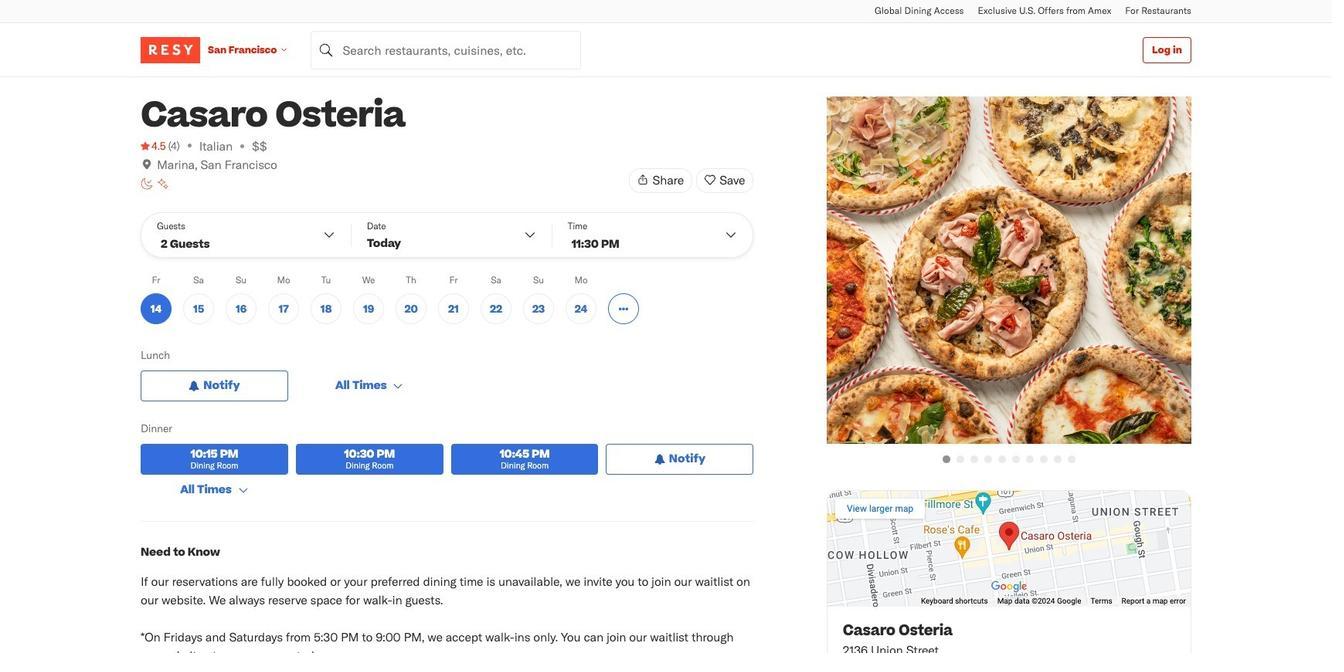 Task type: locate. For each thing, give the bounding box(es) containing it.
None field
[[311, 31, 581, 69]]



Task type: describe. For each thing, give the bounding box(es) containing it.
4.5 out of 5 stars image
[[141, 138, 166, 154]]

Search restaurants, cuisines, etc. text field
[[311, 31, 581, 69]]



Task type: vqa. For each thing, say whether or not it's contained in the screenshot.
4.5 out of 5 stars icon
yes



